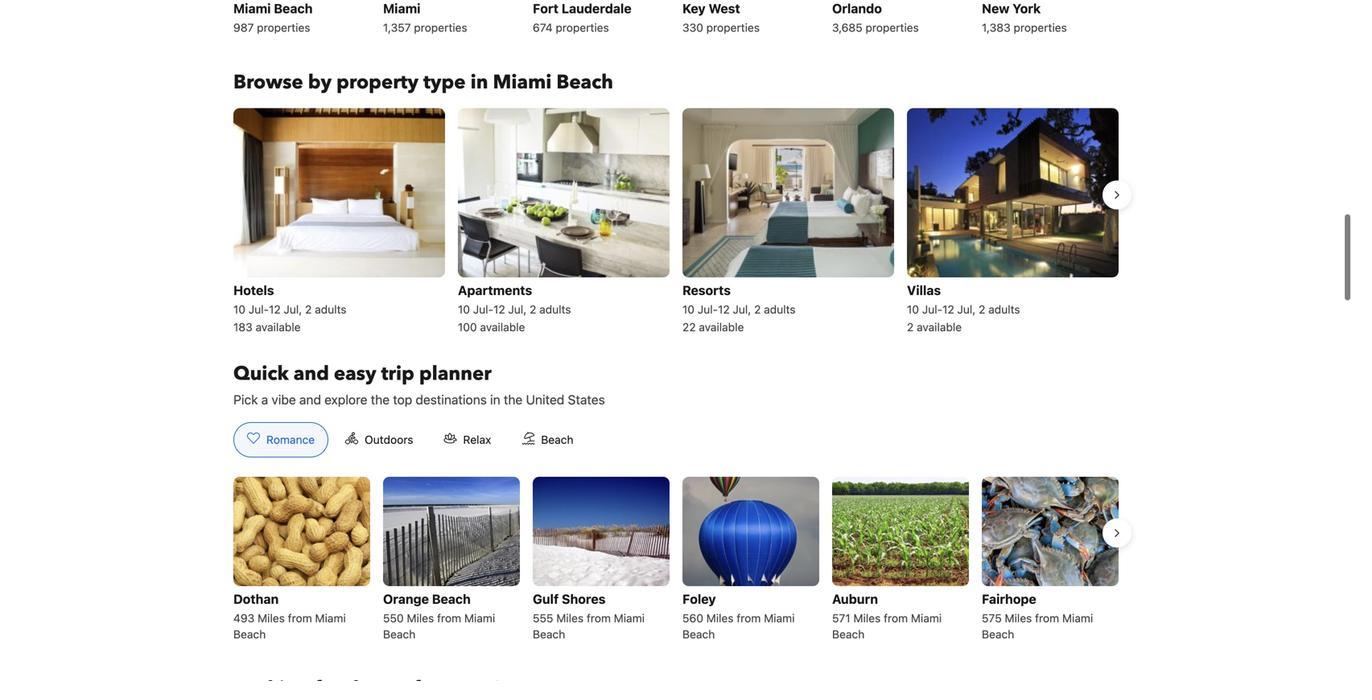 Task type: locate. For each thing, give the bounding box(es) containing it.
beach button
[[508, 422, 587, 458]]

from right 493
[[288, 612, 312, 625]]

4 adults from the left
[[988, 303, 1020, 316]]

1 properties from the left
[[257, 21, 310, 34]]

properties inside new york 1,383 properties
[[1014, 21, 1067, 34]]

1 region from the top
[[221, 102, 1132, 342]]

2 jul- from the left
[[473, 303, 493, 316]]

properties down york
[[1014, 21, 1067, 34]]

555
[[533, 612, 553, 625]]

2
[[305, 303, 312, 316], [530, 303, 536, 316], [754, 303, 761, 316], [979, 303, 985, 316], [907, 321, 914, 334]]

available inside the villas 10 jul-12 jul, 2 adults 2 available
[[917, 321, 962, 334]]

jul- down apartments
[[473, 303, 493, 316]]

10 inside hotels 10 jul-12 jul, 2 adults 183 available
[[233, 303, 245, 316]]

5 properties from the left
[[866, 21, 919, 34]]

3 adults from the left
[[764, 303, 796, 316]]

beach inside the auburn 571 miles from miami beach
[[832, 628, 865, 641]]

5 from from the left
[[884, 612, 908, 625]]

adults inside hotels 10 jul-12 jul, 2 adults 183 available
[[315, 303, 347, 316]]

12 inside hotels 10 jul-12 jul, 2 adults 183 available
[[269, 303, 281, 316]]

12 inside the villas 10 jul-12 jul, 2 adults 2 available
[[942, 303, 954, 316]]

jul- inside resorts 10 jul-12 jul, 2 adults 22 available
[[698, 303, 718, 316]]

new york 1,383 properties
[[982, 1, 1067, 34]]

2 properties from the left
[[414, 21, 467, 34]]

2 jul, from the left
[[508, 303, 527, 316]]

from inside fairhope 575 miles from miami beach
[[1035, 612, 1059, 625]]

2 12 from the left
[[493, 303, 505, 316]]

dothan 493 miles from miami beach
[[233, 592, 346, 641]]

from inside dothan 493 miles from miami beach
[[288, 612, 312, 625]]

a
[[261, 392, 268, 408]]

4 from from the left
[[737, 612, 761, 625]]

available right 22
[[699, 321, 744, 334]]

2 inside hotels 10 jul-12 jul, 2 adults 183 available
[[305, 303, 312, 316]]

10 inside the villas 10 jul-12 jul, 2 adults 2 available
[[907, 303, 919, 316]]

and
[[294, 361, 329, 387], [299, 392, 321, 408]]

properties inside key west 330 properties
[[706, 21, 760, 34]]

3 jul- from the left
[[698, 303, 718, 316]]

beach down the 560
[[683, 628, 715, 641]]

1 miles from the left
[[258, 612, 285, 625]]

3 miles from the left
[[556, 612, 584, 625]]

jul- down resorts
[[698, 303, 718, 316]]

jul- down villas
[[922, 303, 943, 316]]

2 region from the top
[[221, 471, 1132, 651]]

adults for hotels
[[315, 303, 347, 316]]

jul, inside the villas 10 jul-12 jul, 2 adults 2 available
[[957, 303, 976, 316]]

in up relax
[[490, 392, 500, 408]]

from right 550
[[437, 612, 461, 625]]

in
[[471, 69, 488, 96], [490, 392, 500, 408]]

and up vibe
[[294, 361, 329, 387]]

6 from from the left
[[1035, 612, 1059, 625]]

1 12 from the left
[[269, 303, 281, 316]]

jul- down hotels
[[249, 303, 269, 316]]

0 vertical spatial and
[[294, 361, 329, 387]]

0 vertical spatial in
[[471, 69, 488, 96]]

beach inside button
[[541, 433, 573, 447]]

miami inside miami 1,357 properties
[[383, 1, 421, 16]]

properties inside the orlando 3,685 properties
[[866, 21, 919, 34]]

available
[[256, 321, 301, 334], [480, 321, 525, 334], [699, 321, 744, 334], [917, 321, 962, 334]]

3 10 from the left
[[683, 303, 695, 316]]

states
[[568, 392, 605, 408]]

miles inside dothan 493 miles from miami beach
[[258, 612, 285, 625]]

vibe
[[272, 392, 296, 408]]

fairhope 575 miles from miami beach
[[982, 592, 1093, 641]]

beach down the 555
[[533, 628, 565, 641]]

miami inside miami beach 987 properties
[[233, 1, 271, 16]]

10 up 22
[[683, 303, 695, 316]]

3 available from the left
[[699, 321, 744, 334]]

2 from from the left
[[437, 612, 461, 625]]

miles down shores
[[556, 612, 584, 625]]

jul,
[[284, 303, 302, 316], [508, 303, 527, 316], [733, 303, 751, 316], [957, 303, 976, 316]]

2 available from the left
[[480, 321, 525, 334]]

beach down 571
[[832, 628, 865, 641]]

2 for hotels
[[305, 303, 312, 316]]

properties
[[257, 21, 310, 34], [414, 21, 467, 34], [556, 21, 609, 34], [706, 21, 760, 34], [866, 21, 919, 34], [1014, 21, 1067, 34]]

properties inside miami 1,357 properties
[[414, 21, 467, 34]]

available for resorts
[[699, 321, 744, 334]]

560
[[683, 612, 703, 625]]

beach
[[274, 1, 313, 16], [556, 69, 613, 96], [541, 433, 573, 447], [432, 592, 471, 607], [233, 628, 266, 641], [383, 628, 415, 641], [533, 628, 565, 641], [683, 628, 715, 641], [832, 628, 865, 641], [982, 628, 1014, 641]]

1 horizontal spatial in
[[490, 392, 500, 408]]

0 vertical spatial region
[[221, 102, 1132, 342]]

shores
[[562, 592, 606, 607]]

available right 183
[[256, 321, 301, 334]]

properties inside fort lauderdale 674 properties
[[556, 21, 609, 34]]

4 available from the left
[[917, 321, 962, 334]]

explore
[[324, 392, 367, 408]]

planner
[[419, 361, 492, 387]]

575
[[982, 612, 1002, 625]]

from down fairhope at the bottom of the page
[[1035, 612, 1059, 625]]

beach down 550
[[383, 628, 415, 641]]

beach inside miami beach 987 properties
[[274, 1, 313, 16]]

2 inside apartments 10 jul-12 jul, 2 adults 100 available
[[530, 303, 536, 316]]

adults inside resorts 10 jul-12 jul, 2 adults 22 available
[[764, 303, 796, 316]]

adults
[[315, 303, 347, 316], [539, 303, 571, 316], [764, 303, 796, 316], [988, 303, 1020, 316]]

quick
[[233, 361, 289, 387]]

2 inside resorts 10 jul-12 jul, 2 adults 22 available
[[754, 303, 761, 316]]

jul, inside resorts 10 jul-12 jul, 2 adults 22 available
[[733, 303, 751, 316]]

jul- for apartments
[[473, 303, 493, 316]]

jul, inside apartments 10 jul-12 jul, 2 adults 100 available
[[508, 303, 527, 316]]

miles inside fairhope 575 miles from miami beach
[[1005, 612, 1032, 625]]

miles inside foley 560 miles from miami beach
[[706, 612, 734, 625]]

1 vertical spatial and
[[299, 392, 321, 408]]

10
[[233, 303, 245, 316], [458, 303, 470, 316], [683, 303, 695, 316], [907, 303, 919, 316]]

dothan
[[233, 592, 279, 607]]

beach down 575
[[982, 628, 1014, 641]]

apartments
[[458, 283, 532, 298]]

2 the from the left
[[504, 392, 523, 408]]

auburn 571 miles from miami beach
[[832, 592, 942, 641]]

1 jul, from the left
[[284, 303, 302, 316]]

outdoors
[[365, 433, 413, 447]]

adults inside the villas 10 jul-12 jul, 2 adults 2 available
[[988, 303, 1020, 316]]

jul, inside hotels 10 jul-12 jul, 2 adults 183 available
[[284, 303, 302, 316]]

3 properties from the left
[[556, 21, 609, 34]]

in right the type
[[471, 69, 488, 96]]

miles down dothan
[[258, 612, 285, 625]]

jul- inside hotels 10 jul-12 jul, 2 adults 183 available
[[249, 303, 269, 316]]

properties down west
[[706, 21, 760, 34]]

100
[[458, 321, 477, 334]]

and right vibe
[[299, 392, 321, 408]]

3 jul, from the left
[[733, 303, 751, 316]]

from down shores
[[587, 612, 611, 625]]

jul-
[[249, 303, 269, 316], [473, 303, 493, 316], [698, 303, 718, 316], [922, 303, 943, 316]]

miles right the 560
[[706, 612, 734, 625]]

12 inside resorts 10 jul-12 jul, 2 adults 22 available
[[718, 303, 730, 316]]

1 10 from the left
[[233, 303, 245, 316]]

beach down 493
[[233, 628, 266, 641]]

miami inside fairhope 575 miles from miami beach
[[1062, 612, 1093, 625]]

1 from from the left
[[288, 612, 312, 625]]

properties for key
[[706, 21, 760, 34]]

the left top
[[371, 392, 390, 408]]

miles
[[258, 612, 285, 625], [407, 612, 434, 625], [556, 612, 584, 625], [706, 612, 734, 625], [853, 612, 881, 625], [1005, 612, 1032, 625]]

available right 100
[[480, 321, 525, 334]]

available inside apartments 10 jul-12 jul, 2 adults 100 available
[[480, 321, 525, 334]]

the
[[371, 392, 390, 408], [504, 392, 523, 408]]

miles down fairhope at the bottom of the page
[[1005, 612, 1032, 625]]

beach up browse
[[274, 1, 313, 16]]

tab list containing romance
[[221, 422, 600, 459]]

12
[[269, 303, 281, 316], [493, 303, 505, 316], [718, 303, 730, 316], [942, 303, 954, 316]]

orange
[[383, 592, 429, 607]]

4 jul- from the left
[[922, 303, 943, 316]]

properties inside miami beach 987 properties
[[257, 21, 310, 34]]

6 properties from the left
[[1014, 21, 1067, 34]]

miles down "auburn"
[[853, 612, 881, 625]]

2 10 from the left
[[458, 303, 470, 316]]

10 up 183
[[233, 303, 245, 316]]

1 vertical spatial in
[[490, 392, 500, 408]]

miles inside the auburn 571 miles from miami beach
[[853, 612, 881, 625]]

from right 571
[[884, 612, 908, 625]]

from inside foley 560 miles from miami beach
[[737, 612, 761, 625]]

tab list
[[221, 422, 600, 459]]

2 adults from the left
[[539, 303, 571, 316]]

properties down orlando
[[866, 21, 919, 34]]

resorts
[[683, 283, 731, 298]]

available down villas
[[917, 321, 962, 334]]

5 miles from the left
[[853, 612, 881, 625]]

10 inside apartments 10 jul-12 jul, 2 adults 100 available
[[458, 303, 470, 316]]

jul, for hotels
[[284, 303, 302, 316]]

from inside the auburn 571 miles from miami beach
[[884, 612, 908, 625]]

4 jul, from the left
[[957, 303, 976, 316]]

12 inside apartments 10 jul-12 jul, 2 adults 100 available
[[493, 303, 505, 316]]

lauderdale
[[562, 1, 632, 16]]

trip
[[381, 361, 414, 387]]

properties for new
[[1014, 21, 1067, 34]]

fairhope
[[982, 592, 1036, 607]]

miles for dothan
[[258, 612, 285, 625]]

550
[[383, 612, 404, 625]]

4 properties from the left
[[706, 21, 760, 34]]

beach down united on the left of page
[[541, 433, 573, 447]]

3 12 from the left
[[718, 303, 730, 316]]

adults for villas
[[988, 303, 1020, 316]]

10 inside resorts 10 jul-12 jul, 2 adults 22 available
[[683, 303, 695, 316]]

the left united on the left of page
[[504, 392, 523, 408]]

property
[[337, 69, 419, 96]]

miles down orange
[[407, 612, 434, 625]]

by
[[308, 69, 332, 96]]

4 miles from the left
[[706, 612, 734, 625]]

10 up 100
[[458, 303, 470, 316]]

available for hotels
[[256, 321, 301, 334]]

properties for fort
[[556, 21, 609, 34]]

10 down villas
[[907, 303, 919, 316]]

new
[[982, 1, 1010, 16]]

auburn
[[832, 592, 878, 607]]

0 horizontal spatial the
[[371, 392, 390, 408]]

miami
[[233, 1, 271, 16], [383, 1, 421, 16], [493, 69, 552, 96], [315, 612, 346, 625], [464, 612, 495, 625], [614, 612, 645, 625], [764, 612, 795, 625], [911, 612, 942, 625], [1062, 612, 1093, 625]]

apartments 10 jul-12 jul, 2 adults 100 available
[[458, 283, 571, 334]]

relax button
[[430, 422, 505, 458]]

987
[[233, 21, 254, 34]]

region
[[221, 102, 1132, 342], [221, 471, 1132, 651]]

1 available from the left
[[256, 321, 301, 334]]

4 10 from the left
[[907, 303, 919, 316]]

1 horizontal spatial the
[[504, 392, 523, 408]]

10 for villas
[[907, 303, 919, 316]]

adults inside apartments 10 jul-12 jul, 2 adults 100 available
[[539, 303, 571, 316]]

available inside hotels 10 jul-12 jul, 2 adults 183 available
[[256, 321, 301, 334]]

properties down lauderdale
[[556, 21, 609, 34]]

jul- inside the villas 10 jul-12 jul, 2 adults 2 available
[[922, 303, 943, 316]]

orlando 3,685 properties
[[832, 1, 919, 34]]

from
[[288, 612, 312, 625], [437, 612, 461, 625], [587, 612, 611, 625], [737, 612, 761, 625], [884, 612, 908, 625], [1035, 612, 1059, 625]]

jul- inside apartments 10 jul-12 jul, 2 adults 100 available
[[473, 303, 493, 316]]

region containing dothan
[[221, 471, 1132, 651]]

pick
[[233, 392, 258, 408]]

outdoors button
[[332, 422, 427, 458]]

6 miles from the left
[[1005, 612, 1032, 625]]

2 for villas
[[979, 303, 985, 316]]

key
[[683, 1, 706, 16]]

2 miles from the left
[[407, 612, 434, 625]]

from right the 560
[[737, 612, 761, 625]]

properties right 1,357
[[414, 21, 467, 34]]

1 jul- from the left
[[249, 303, 269, 316]]

miles for auburn
[[853, 612, 881, 625]]

available inside resorts 10 jul-12 jul, 2 adults 22 available
[[699, 321, 744, 334]]

adults for apartments
[[539, 303, 571, 316]]

properties right 987
[[257, 21, 310, 34]]

571
[[832, 612, 850, 625]]

330
[[683, 21, 703, 34]]

4 12 from the left
[[942, 303, 954, 316]]

3 from from the left
[[587, 612, 611, 625]]

1 adults from the left
[[315, 303, 347, 316]]

1 vertical spatial region
[[221, 471, 1132, 651]]

miles inside orange beach 550 miles from miami beach
[[407, 612, 434, 625]]

493
[[233, 612, 255, 625]]

villas 10 jul-12 jul, 2 adults 2 available
[[907, 283, 1020, 334]]

12 for apartments
[[493, 303, 505, 316]]

0 horizontal spatial in
[[471, 69, 488, 96]]

1,383
[[982, 21, 1011, 34]]



Task type: describe. For each thing, give the bounding box(es) containing it.
resorts 10 jul-12 jul, 2 adults 22 available
[[683, 283, 796, 334]]

3,685
[[832, 21, 863, 34]]

1,357
[[383, 21, 411, 34]]

properties for miami
[[257, 21, 310, 34]]

gulf
[[533, 592, 559, 607]]

183
[[233, 321, 253, 334]]

10 for apartments
[[458, 303, 470, 316]]

jul, for apartments
[[508, 303, 527, 316]]

from for fairhope
[[1035, 612, 1059, 625]]

from for foley
[[737, 612, 761, 625]]

jul- for hotels
[[249, 303, 269, 316]]

jul, for villas
[[957, 303, 976, 316]]

adults for resorts
[[764, 303, 796, 316]]

hotels
[[233, 283, 274, 298]]

from inside gulf shores 555 miles from miami beach
[[587, 612, 611, 625]]

2 for resorts
[[754, 303, 761, 316]]

romance button
[[233, 422, 328, 458]]

beach inside foley 560 miles from miami beach
[[683, 628, 715, 641]]

beach down fort lauderdale 674 properties
[[556, 69, 613, 96]]

key west 330 properties
[[683, 1, 760, 34]]

jul- for resorts
[[698, 303, 718, 316]]

orange beach 550 miles from miami beach
[[383, 592, 495, 641]]

from inside orange beach 550 miles from miami beach
[[437, 612, 461, 625]]

easy
[[334, 361, 376, 387]]

miami inside the auburn 571 miles from miami beach
[[911, 612, 942, 625]]

12 for hotels
[[269, 303, 281, 316]]

miami beach 987 properties
[[233, 1, 313, 34]]

12 for resorts
[[718, 303, 730, 316]]

hotels 10 jul-12 jul, 2 adults 183 available
[[233, 283, 347, 334]]

10 for hotels
[[233, 303, 245, 316]]

west
[[709, 1, 740, 16]]

beach inside fairhope 575 miles from miami beach
[[982, 628, 1014, 641]]

browse by property type in miami beach
[[233, 69, 613, 96]]

miami inside orange beach 550 miles from miami beach
[[464, 612, 495, 625]]

fort lauderdale 674 properties
[[533, 1, 632, 34]]

browse
[[233, 69, 303, 96]]

miami inside dothan 493 miles from miami beach
[[315, 612, 346, 625]]

from for dothan
[[288, 612, 312, 625]]

beach inside dothan 493 miles from miami beach
[[233, 628, 266, 641]]

10 for resorts
[[683, 303, 695, 316]]

united
[[526, 392, 564, 408]]

type
[[423, 69, 466, 96]]

gulf shores 555 miles from miami beach
[[533, 592, 645, 641]]

beach inside gulf shores 555 miles from miami beach
[[533, 628, 565, 641]]

romance
[[266, 433, 315, 447]]

674
[[533, 21, 553, 34]]

beach right orange
[[432, 592, 471, 607]]

quick and easy trip planner pick a vibe and explore the top destinations in the united states
[[233, 361, 605, 408]]

region containing hotels
[[221, 102, 1132, 342]]

destinations
[[416, 392, 487, 408]]

top
[[393, 392, 412, 408]]

miami inside foley 560 miles from miami beach
[[764, 612, 795, 625]]

miles inside gulf shores 555 miles from miami beach
[[556, 612, 584, 625]]

villas
[[907, 283, 941, 298]]

jul, for resorts
[[733, 303, 751, 316]]

foley 560 miles from miami beach
[[683, 592, 795, 641]]

available for apartments
[[480, 321, 525, 334]]

relax
[[463, 433, 491, 447]]

1 the from the left
[[371, 392, 390, 408]]

miami 1,357 properties
[[383, 1, 467, 34]]

22
[[683, 321, 696, 334]]

foley
[[683, 592, 716, 607]]

miles for foley
[[706, 612, 734, 625]]

in inside quick and easy trip planner pick a vibe and explore the top destinations in the united states
[[490, 392, 500, 408]]

miami inside gulf shores 555 miles from miami beach
[[614, 612, 645, 625]]

miles for fairhope
[[1005, 612, 1032, 625]]

york
[[1013, 1, 1041, 16]]

orlando
[[832, 1, 882, 16]]

jul- for villas
[[922, 303, 943, 316]]

available for villas
[[917, 321, 962, 334]]

from for auburn
[[884, 612, 908, 625]]

2 for apartments
[[530, 303, 536, 316]]

fort
[[533, 1, 559, 16]]

12 for villas
[[942, 303, 954, 316]]



Task type: vqa. For each thing, say whether or not it's contained in the screenshot.


